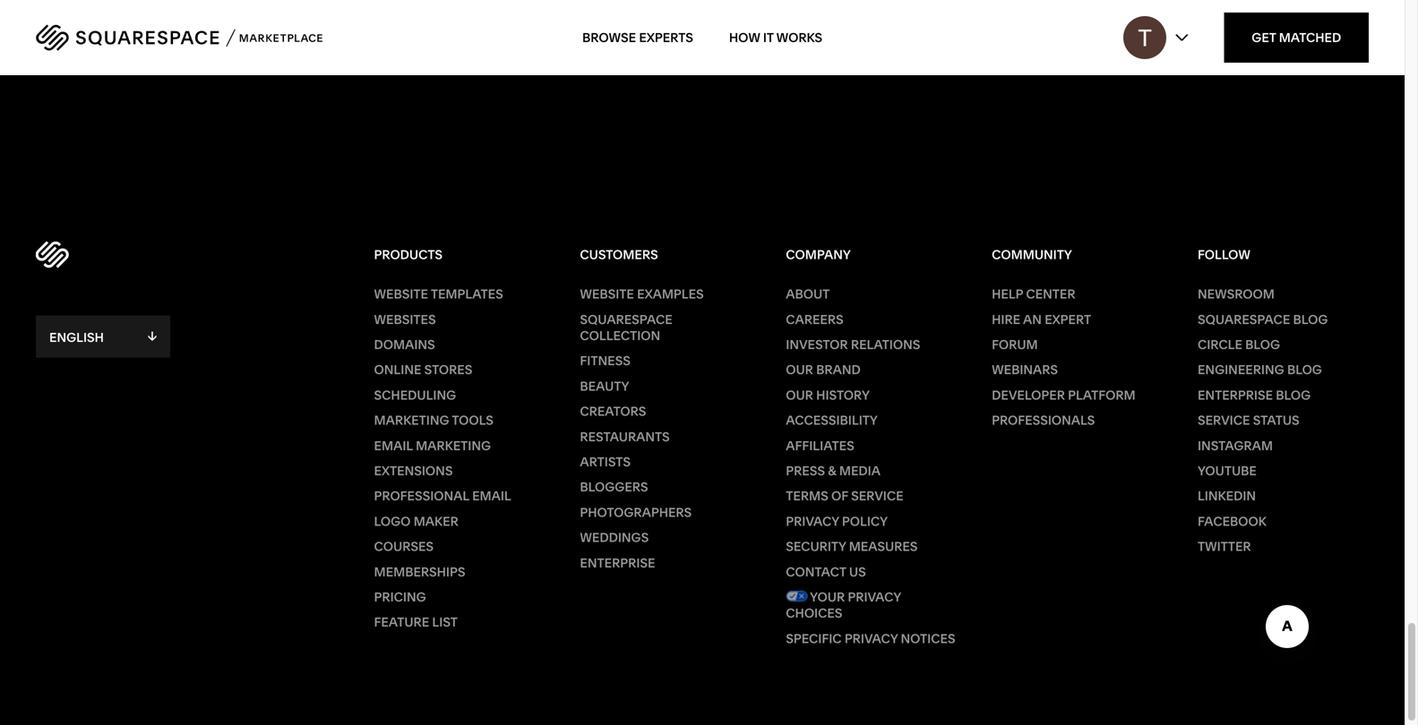 Task type: locate. For each thing, give the bounding box(es) containing it.
email
[[374, 438, 413, 454], [472, 489, 511, 504]]

squarespace logo link
[[36, 237, 374, 273]]

0 vertical spatial email
[[374, 438, 413, 454]]

linkedin
[[1198, 489, 1256, 504]]

blog
[[1293, 312, 1328, 327], [1245, 337, 1280, 353], [1287, 363, 1322, 378], [1276, 388, 1311, 403]]

notices
[[901, 631, 955, 647]]

our brand link
[[786, 362, 957, 378]]

squarespace inside 'link'
[[580, 312, 672, 327]]

press & media link
[[786, 463, 957, 479]]

website for website examples
[[580, 287, 634, 302]]

website up websites
[[374, 287, 428, 302]]

email down extensions link
[[472, 489, 511, 504]]

contact us
[[786, 565, 866, 580]]

privacy down contact us link
[[848, 590, 901, 605]]

blog for squarespace blog
[[1293, 312, 1328, 327]]

linkedin link
[[1198, 488, 1369, 505]]

squarespace up collection
[[580, 312, 672, 327]]

squarespace collection link
[[580, 312, 751, 344]]

instagram link
[[1198, 438, 1369, 454]]

0 horizontal spatial website
[[374, 287, 428, 302]]

our history link
[[786, 387, 957, 404]]

photographers link
[[580, 505, 751, 521]]

service up instagram
[[1198, 413, 1250, 428]]

enterprise down weddings
[[580, 556, 655, 571]]

marketing down scheduling
[[374, 413, 449, 428]]

scheduling link
[[374, 387, 545, 404]]

webinars link
[[992, 362, 1163, 378]]

0 vertical spatial service
[[1198, 413, 1250, 428]]

privacy inside your privacy choices
[[848, 590, 901, 605]]

our down our brand
[[786, 388, 813, 403]]

1 horizontal spatial website
[[580, 287, 634, 302]]

1 vertical spatial enterprise
[[580, 556, 655, 571]]

get matched
[[1252, 30, 1341, 45]]

squarespace up circle blog
[[1198, 312, 1290, 327]]

our for our brand
[[786, 363, 813, 378]]

youtube link
[[1198, 463, 1369, 479]]

enterprise blog
[[1198, 388, 1311, 403]]

an
[[1023, 312, 1042, 327]]

website for website templates
[[374, 287, 428, 302]]

2 website from the left
[[580, 287, 634, 302]]

2 squarespace from the left
[[1198, 312, 1290, 327]]

blog down circle blog link
[[1287, 363, 1322, 378]]

specific
[[786, 631, 842, 647]]

blog down squarespace blog
[[1245, 337, 1280, 353]]

blog for engineering blog
[[1287, 363, 1322, 378]]

community
[[992, 247, 1072, 262]]

privacy
[[786, 514, 839, 529], [848, 590, 901, 605], [845, 631, 898, 647]]

newsroom link
[[1198, 286, 1369, 303]]

marketing down the marketing tools 'link'
[[416, 438, 491, 454]]

service inside 'link'
[[1198, 413, 1250, 428]]

developer platform
[[992, 388, 1136, 403]]

squarespace collection
[[580, 312, 672, 344]]

courses
[[374, 539, 434, 555]]

online stores
[[374, 363, 472, 378]]

our down investor
[[786, 363, 813, 378]]

extensions
[[374, 464, 453, 479]]

blog down newsroom link at the right of page
[[1293, 312, 1328, 327]]

2 vertical spatial privacy
[[845, 631, 898, 647]]

status
[[1253, 413, 1299, 428]]

squarespace for fitness
[[580, 312, 672, 327]]

how it works
[[729, 30, 822, 45]]

specific privacy notices link
[[786, 631, 957, 647]]

blog down engineering blog link
[[1276, 388, 1311, 403]]

marketing tools link
[[374, 413, 545, 429]]

enterprise blog link
[[1198, 387, 1369, 404]]

webinars
[[992, 363, 1058, 378]]

relations
[[851, 337, 920, 353]]

browse experts
[[582, 30, 693, 45]]

1 horizontal spatial enterprise
[[1198, 388, 1273, 403]]

our
[[786, 363, 813, 378], [786, 388, 813, 403]]

1 vertical spatial our
[[786, 388, 813, 403]]

help center link
[[992, 286, 1163, 303]]

accessibility link
[[786, 413, 957, 429]]

website examples link
[[580, 286, 751, 303]]

restaurants
[[580, 429, 670, 445]]

0 vertical spatial privacy
[[786, 514, 839, 529]]

1 horizontal spatial squarespace
[[1198, 312, 1290, 327]]

browse
[[582, 30, 636, 45]]

email up extensions on the left bottom of page
[[374, 438, 413, 454]]

↓
[[148, 329, 157, 344]]

websites
[[374, 312, 436, 327]]

2 our from the top
[[786, 388, 813, 403]]

feature
[[374, 615, 429, 630]]

1 vertical spatial email
[[472, 489, 511, 504]]

media
[[839, 464, 881, 479]]

center
[[1026, 287, 1075, 302]]

website templates
[[374, 287, 503, 302]]

enterprise down engineering
[[1198, 388, 1273, 403]]

0 vertical spatial enterprise
[[1198, 388, 1273, 403]]

0 vertical spatial marketing
[[374, 413, 449, 428]]

privacy down your privacy choices link
[[845, 631, 898, 647]]

artists link
[[580, 454, 751, 470]]

0 vertical spatial our
[[786, 363, 813, 378]]

privacy up security
[[786, 514, 839, 529]]

our brand
[[786, 363, 861, 378]]

our for our history
[[786, 388, 813, 403]]

service down press & media link
[[851, 489, 903, 504]]

creators
[[580, 404, 646, 419]]

1 vertical spatial privacy
[[848, 590, 901, 605]]

tools
[[452, 413, 493, 428]]

logo maker
[[374, 514, 458, 529]]

website
[[374, 287, 428, 302], [580, 287, 634, 302]]

domains
[[374, 337, 435, 353]]

brand
[[816, 363, 861, 378]]

security measures link
[[786, 539, 957, 555]]

1 horizontal spatial service
[[1198, 413, 1250, 428]]

0 horizontal spatial service
[[851, 489, 903, 504]]

your
[[810, 590, 845, 605]]

squarespace blog
[[1198, 312, 1328, 327]]

enterprise for enterprise blog
[[1198, 388, 1273, 403]]

beauty link
[[580, 378, 751, 395]]

0 horizontal spatial squarespace
[[580, 312, 672, 327]]

it
[[763, 30, 774, 45]]

your privacy choices link
[[786, 589, 957, 631]]

matched
[[1279, 30, 1341, 45]]

website up the squarespace collection
[[580, 287, 634, 302]]

1 squarespace from the left
[[580, 312, 672, 327]]

english
[[49, 330, 104, 345]]

fitness link
[[580, 353, 751, 369]]

0 horizontal spatial enterprise
[[580, 556, 655, 571]]

weddings link
[[580, 530, 751, 546]]

service status
[[1198, 413, 1299, 428]]

privacy for your
[[848, 590, 901, 605]]

email marketing
[[374, 438, 491, 454]]

press & media
[[786, 464, 881, 479]]

1 our from the top
[[786, 363, 813, 378]]

1 website from the left
[[374, 287, 428, 302]]



Task type: describe. For each thing, give the bounding box(es) containing it.
logo
[[374, 514, 411, 529]]

online
[[374, 363, 421, 378]]

terms
[[786, 489, 828, 504]]

newsroom
[[1198, 287, 1275, 302]]

press
[[786, 464, 825, 479]]

privacy for specific
[[845, 631, 898, 647]]

restaurants link
[[580, 429, 751, 445]]

works
[[776, 30, 822, 45]]

enterprise link
[[580, 555, 751, 572]]

courses link
[[374, 539, 545, 555]]

about link
[[786, 286, 957, 303]]

developer
[[992, 388, 1065, 403]]

facebook link
[[1198, 514, 1369, 530]]

twitter
[[1198, 539, 1251, 555]]

enterprise for enterprise
[[580, 556, 655, 571]]

security
[[786, 539, 846, 555]]

accessibility
[[786, 413, 878, 428]]

bloggers link
[[580, 479, 751, 496]]

professional
[[374, 489, 469, 504]]

professional email
[[374, 489, 511, 504]]

instagram
[[1198, 438, 1273, 454]]

feature list
[[374, 615, 458, 630]]

pricing
[[374, 590, 426, 605]]

help
[[992, 287, 1023, 302]]

us state privacy opt-out icon image
[[786, 591, 807, 602]]

engineering blog
[[1198, 363, 1322, 378]]

platform
[[1068, 388, 1136, 403]]

privacy policy
[[786, 514, 888, 529]]

security measures
[[786, 539, 918, 555]]

facebook
[[1198, 514, 1267, 529]]

investor
[[786, 337, 848, 353]]

us
[[849, 565, 866, 580]]

squarespace for circle blog
[[1198, 312, 1290, 327]]

&
[[828, 464, 836, 479]]

circle
[[1198, 337, 1242, 353]]

squarespace logo image
[[36, 242, 69, 268]]

maker
[[414, 514, 458, 529]]

photographers
[[580, 505, 692, 520]]

company
[[786, 247, 851, 262]]

forum link
[[992, 337, 1163, 353]]

of
[[831, 489, 848, 504]]

examples
[[637, 287, 704, 302]]

affiliates link
[[786, 438, 957, 454]]

marketing inside 'link'
[[374, 413, 449, 428]]

1 vertical spatial marketing
[[416, 438, 491, 454]]

stores
[[424, 363, 472, 378]]

engineering blog link
[[1198, 362, 1369, 378]]

memberships
[[374, 565, 465, 580]]

beauty
[[580, 379, 629, 394]]

domains link
[[374, 337, 545, 353]]

customers
[[580, 247, 658, 262]]

weddings
[[580, 530, 649, 546]]

careers link
[[786, 312, 957, 328]]

online stores link
[[374, 362, 545, 378]]

memberships link
[[374, 564, 545, 580]]

collection
[[580, 328, 660, 344]]

creators link
[[580, 404, 751, 420]]

website examples
[[580, 287, 704, 302]]

professional email link
[[374, 488, 545, 505]]

forum
[[992, 337, 1038, 353]]

hire an expert link
[[992, 312, 1163, 328]]

0 horizontal spatial email
[[374, 438, 413, 454]]

policy
[[842, 514, 888, 529]]

1 vertical spatial service
[[851, 489, 903, 504]]

investor relations link
[[786, 337, 957, 353]]

contact us link
[[786, 564, 957, 580]]

list
[[432, 615, 458, 630]]

products
[[374, 247, 443, 262]]

get matched link
[[1224, 13, 1369, 63]]

1 horizontal spatial email
[[472, 489, 511, 504]]

professionals
[[992, 413, 1095, 428]]

terms of service link
[[786, 488, 957, 505]]

blog for enterprise blog
[[1276, 388, 1311, 403]]

follow
[[1198, 247, 1250, 262]]

choices
[[786, 606, 842, 621]]

experts
[[639, 30, 693, 45]]

feature list link
[[374, 615, 545, 631]]

scheduling
[[374, 388, 456, 403]]

terms of service
[[786, 489, 903, 504]]

squarespace marketplace image
[[36, 24, 322, 51]]

logo maker link
[[374, 514, 545, 530]]

blog for circle blog
[[1245, 337, 1280, 353]]

twitter link
[[1198, 539, 1369, 555]]

specific privacy notices
[[786, 631, 955, 647]]

service status link
[[1198, 413, 1369, 429]]

bloggers
[[580, 480, 648, 495]]

your privacy choices
[[786, 590, 901, 621]]

website templates link
[[374, 286, 545, 303]]



Task type: vqa. For each thing, say whether or not it's contained in the screenshot.
BLOGGERS link
yes



